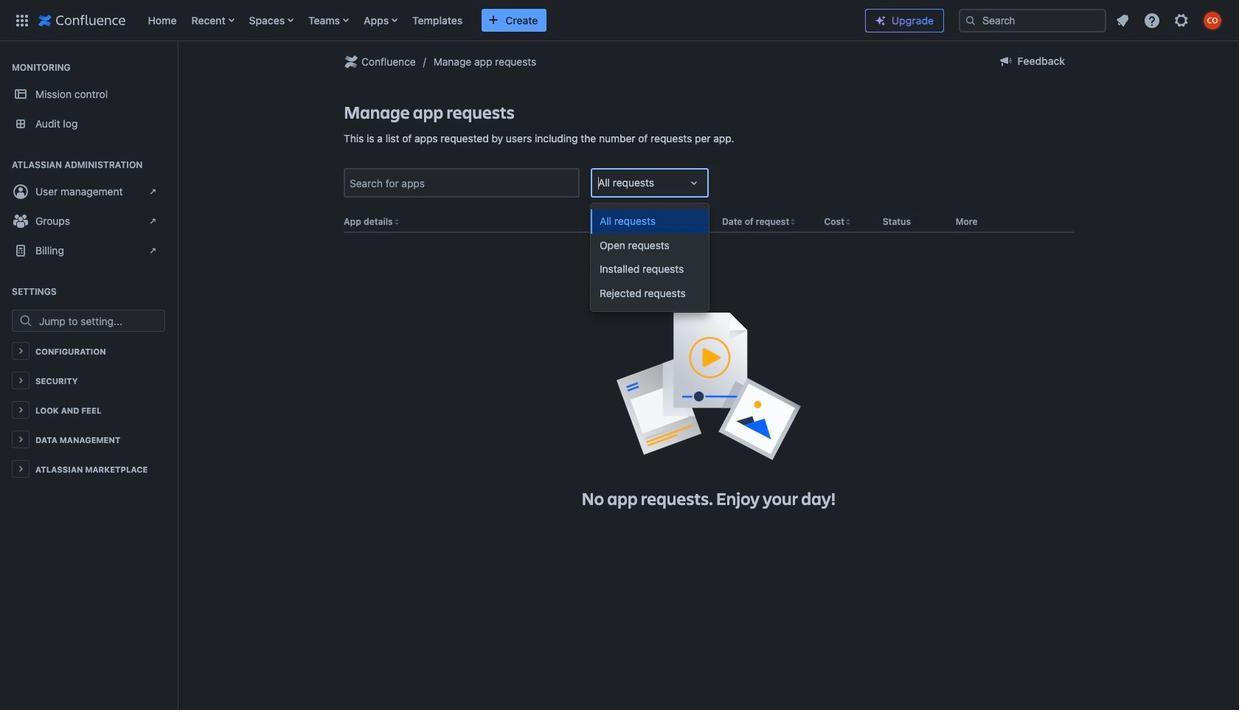 Task type: describe. For each thing, give the bounding box(es) containing it.
notification icon image
[[1114, 11, 1132, 29]]

appswitcher icon image
[[13, 11, 31, 29]]

settings icon image
[[1173, 11, 1191, 29]]

help icon image
[[1144, 11, 1162, 29]]

list for appswitcher icon
[[141, 0, 854, 41]]

Search for requested apps field
[[345, 170, 579, 197]]

Settings Search field
[[35, 311, 165, 331]]



Task type: vqa. For each thing, say whether or not it's contained in the screenshot.
"Help Icon"
yes



Task type: locate. For each thing, give the bounding box(es) containing it.
None text field
[[599, 176, 601, 191]]

premium image
[[875, 15, 887, 27]]

open image
[[686, 174, 703, 192]]

confluence image
[[38, 11, 126, 29], [38, 11, 126, 29]]

list
[[141, 0, 854, 41], [1110, 7, 1231, 34]]

collapse sidebar image
[[161, 49, 193, 78]]

context icon image
[[342, 53, 360, 71], [342, 53, 360, 71]]

None search field
[[959, 8, 1107, 32]]

banner
[[0, 0, 1240, 44]]

Search field
[[959, 8, 1107, 32]]

0 horizontal spatial list
[[141, 0, 854, 41]]

list for premium 'image'
[[1110, 7, 1231, 34]]

global element
[[9, 0, 854, 41]]

search image
[[965, 14, 977, 26]]

1 horizontal spatial list
[[1110, 7, 1231, 34]]



